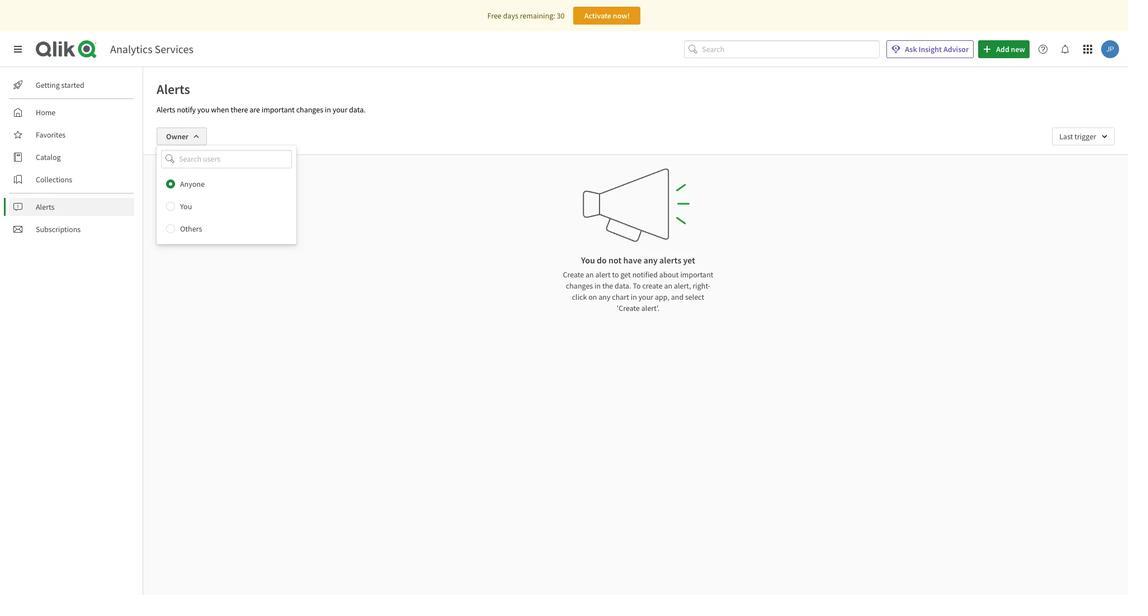 Task type: vqa. For each thing, say whether or not it's contained in the screenshot.
anyone
yes



Task type: describe. For each thing, give the bounding box(es) containing it.
your inside you do not have any alerts yet create an alert to get notified about important changes in the data. to create an alert, right- click on any chart in your app, and select 'create alert'.
[[639, 292, 654, 302]]

free days remaining: 30
[[488, 11, 565, 21]]

favorites
[[36, 130, 66, 140]]

last
[[1060, 131, 1073, 142]]

home link
[[9, 104, 134, 121]]

activate
[[584, 11, 612, 21]]

alerts notify you when there are important changes in your data.
[[157, 105, 366, 115]]

alert'.
[[642, 303, 660, 313]]

started
[[61, 80, 84, 90]]

activate now! link
[[574, 7, 641, 25]]

analytics services
[[110, 42, 193, 56]]

you for you
[[180, 201, 192, 211]]

now!
[[613, 11, 630, 21]]

click
[[572, 292, 587, 302]]

changes inside you do not have any alerts yet create an alert to get notified about important changes in the data. to create an alert, right- click on any chart in your app, and select 'create alert'.
[[566, 281, 593, 291]]

to
[[612, 270, 619, 280]]

alert
[[596, 270, 611, 280]]

free
[[488, 11, 502, 21]]

0 horizontal spatial data.
[[349, 105, 366, 115]]

1 horizontal spatial any
[[644, 255, 658, 266]]

when
[[211, 105, 229, 115]]

filters region
[[143, 119, 1128, 244]]

30
[[557, 11, 565, 21]]

1 vertical spatial alerts
[[157, 105, 175, 115]]

catalog
[[36, 152, 61, 162]]

anyone
[[180, 179, 205, 189]]

data. inside you do not have any alerts yet create an alert to get notified about important changes in the data. to create an alert, right- click on any chart in your app, and select 'create alert'.
[[615, 281, 631, 291]]

remaining:
[[520, 11, 555, 21]]

alert,
[[674, 281, 691, 291]]

trigger
[[1075, 131, 1097, 142]]

getting started
[[36, 80, 84, 90]]

0 vertical spatial your
[[333, 105, 348, 115]]

select
[[685, 292, 705, 302]]

home
[[36, 107, 56, 117]]

searchbar element
[[684, 40, 880, 58]]

there
[[231, 105, 248, 115]]

create
[[642, 281, 663, 291]]

on
[[589, 292, 597, 302]]

and
[[671, 292, 684, 302]]

insight
[[919, 44, 942, 54]]

analytics services element
[[110, 42, 193, 56]]

0 horizontal spatial in
[[325, 105, 331, 115]]

activate now!
[[584, 11, 630, 21]]

0 horizontal spatial important
[[262, 105, 295, 115]]

owner button
[[157, 128, 207, 145]]

Last trigger field
[[1053, 128, 1115, 145]]

important inside you do not have any alerts yet create an alert to get notified about important changes in the data. to create an alert, right- click on any chart in your app, and select 'create alert'.
[[681, 270, 714, 280]]



Task type: locate. For each thing, give the bounding box(es) containing it.
app,
[[655, 292, 670, 302]]

you left do
[[581, 255, 595, 266]]

0 vertical spatial an
[[586, 270, 594, 280]]

0 horizontal spatial an
[[586, 270, 594, 280]]

chart
[[612, 292, 629, 302]]

any
[[644, 255, 658, 266], [599, 292, 611, 302]]

0 vertical spatial data.
[[349, 105, 366, 115]]

ask insight advisor
[[905, 44, 969, 54]]

changes
[[296, 105, 323, 115], [566, 281, 593, 291]]

Search text field
[[702, 40, 880, 58]]

your
[[333, 105, 348, 115], [639, 292, 654, 302]]

not
[[609, 255, 622, 266]]

ask
[[905, 44, 917, 54]]

1 vertical spatial changes
[[566, 281, 593, 291]]

analytics
[[110, 42, 152, 56]]

1 vertical spatial you
[[581, 255, 595, 266]]

create
[[563, 270, 584, 280]]

get
[[621, 270, 631, 280]]

you do not have any alerts yet create an alert to get notified about important changes in the data. to create an alert, right- click on any chart in your app, and select 'create alert'.
[[563, 255, 714, 313]]

you up others
[[180, 201, 192, 211]]

1 horizontal spatial you
[[581, 255, 595, 266]]

0 horizontal spatial your
[[333, 105, 348, 115]]

0 vertical spatial alerts
[[157, 81, 190, 98]]

None field
[[157, 150, 297, 168]]

0 vertical spatial important
[[262, 105, 295, 115]]

1 vertical spatial an
[[664, 281, 673, 291]]

1 vertical spatial data.
[[615, 281, 631, 291]]

days
[[503, 11, 519, 21]]

owner
[[166, 131, 189, 142]]

an left alert
[[586, 270, 594, 280]]

2 vertical spatial in
[[631, 292, 637, 302]]

catalog link
[[9, 148, 134, 166]]

any down the
[[599, 292, 611, 302]]

alerts left the "notify"
[[157, 105, 175, 115]]

notify
[[177, 105, 196, 115]]

any up notified
[[644, 255, 658, 266]]

important right the are
[[262, 105, 295, 115]]

0 vertical spatial in
[[325, 105, 331, 115]]

james peterson image
[[1102, 40, 1119, 58]]

changes right the are
[[296, 105, 323, 115]]

advisor
[[944, 44, 969, 54]]

1 horizontal spatial important
[[681, 270, 714, 280]]

alerts up the "notify"
[[157, 81, 190, 98]]

collections
[[36, 175, 72, 185]]

last trigger
[[1060, 131, 1097, 142]]

important up right-
[[681, 270, 714, 280]]

to
[[633, 281, 641, 291]]

0 horizontal spatial any
[[599, 292, 611, 302]]

0 vertical spatial any
[[644, 255, 658, 266]]

0 horizontal spatial you
[[180, 201, 192, 211]]

Search users text field
[[177, 150, 279, 168]]

data.
[[349, 105, 366, 115], [615, 281, 631, 291]]

you
[[197, 105, 210, 115]]

add
[[997, 44, 1010, 54]]

add new
[[997, 44, 1026, 54]]

1 horizontal spatial data.
[[615, 281, 631, 291]]

do
[[597, 255, 607, 266]]

none field inside filters region
[[157, 150, 297, 168]]

changes up click
[[566, 281, 593, 291]]

subscriptions link
[[9, 220, 134, 238]]

getting
[[36, 80, 60, 90]]

alerts
[[660, 255, 682, 266]]

in
[[325, 105, 331, 115], [595, 281, 601, 291], [631, 292, 637, 302]]

you inside "owner" 'option group'
[[180, 201, 192, 211]]

1 vertical spatial your
[[639, 292, 654, 302]]

are
[[250, 105, 260, 115]]

favorites link
[[9, 126, 134, 144]]

0 horizontal spatial changes
[[296, 105, 323, 115]]

alerts up subscriptions
[[36, 202, 55, 212]]

notified
[[633, 270, 658, 280]]

2 horizontal spatial in
[[631, 292, 637, 302]]

0 vertical spatial changes
[[296, 105, 323, 115]]

1 vertical spatial important
[[681, 270, 714, 280]]

collections link
[[9, 171, 134, 189]]

1 horizontal spatial in
[[595, 281, 601, 291]]

owner option group
[[157, 173, 297, 240]]

'create
[[617, 303, 640, 313]]

1 horizontal spatial an
[[664, 281, 673, 291]]

navigation pane element
[[0, 72, 143, 243]]

1 horizontal spatial changes
[[566, 281, 593, 291]]

close sidebar menu image
[[13, 45, 22, 54]]

the
[[603, 281, 613, 291]]

important
[[262, 105, 295, 115], [681, 270, 714, 280]]

have
[[623, 255, 642, 266]]

add new button
[[979, 40, 1030, 58]]

alerts inside navigation pane element
[[36, 202, 55, 212]]

yet
[[683, 255, 695, 266]]

you for you do not have any alerts yet create an alert to get notified about important changes in the data. to create an alert, right- click on any chart in your app, and select 'create alert'.
[[581, 255, 595, 266]]

1 vertical spatial in
[[595, 281, 601, 291]]

new
[[1011, 44, 1026, 54]]

ask insight advisor button
[[887, 40, 974, 58]]

you inside you do not have any alerts yet create an alert to get notified about important changes in the data. to create an alert, right- click on any chart in your app, and select 'create alert'.
[[581, 255, 595, 266]]

others
[[180, 224, 202, 234]]

subscriptions
[[36, 224, 81, 234]]

services
[[155, 42, 193, 56]]

an
[[586, 270, 594, 280], [664, 281, 673, 291]]

2 vertical spatial alerts
[[36, 202, 55, 212]]

1 horizontal spatial your
[[639, 292, 654, 302]]

about
[[660, 270, 679, 280]]

1 vertical spatial any
[[599, 292, 611, 302]]

alerts link
[[9, 198, 134, 216]]

getting started link
[[9, 76, 134, 94]]

right-
[[693, 281, 711, 291]]

alerts
[[157, 81, 190, 98], [157, 105, 175, 115], [36, 202, 55, 212]]

an down the about
[[664, 281, 673, 291]]

you
[[180, 201, 192, 211], [581, 255, 595, 266]]

0 vertical spatial you
[[180, 201, 192, 211]]



